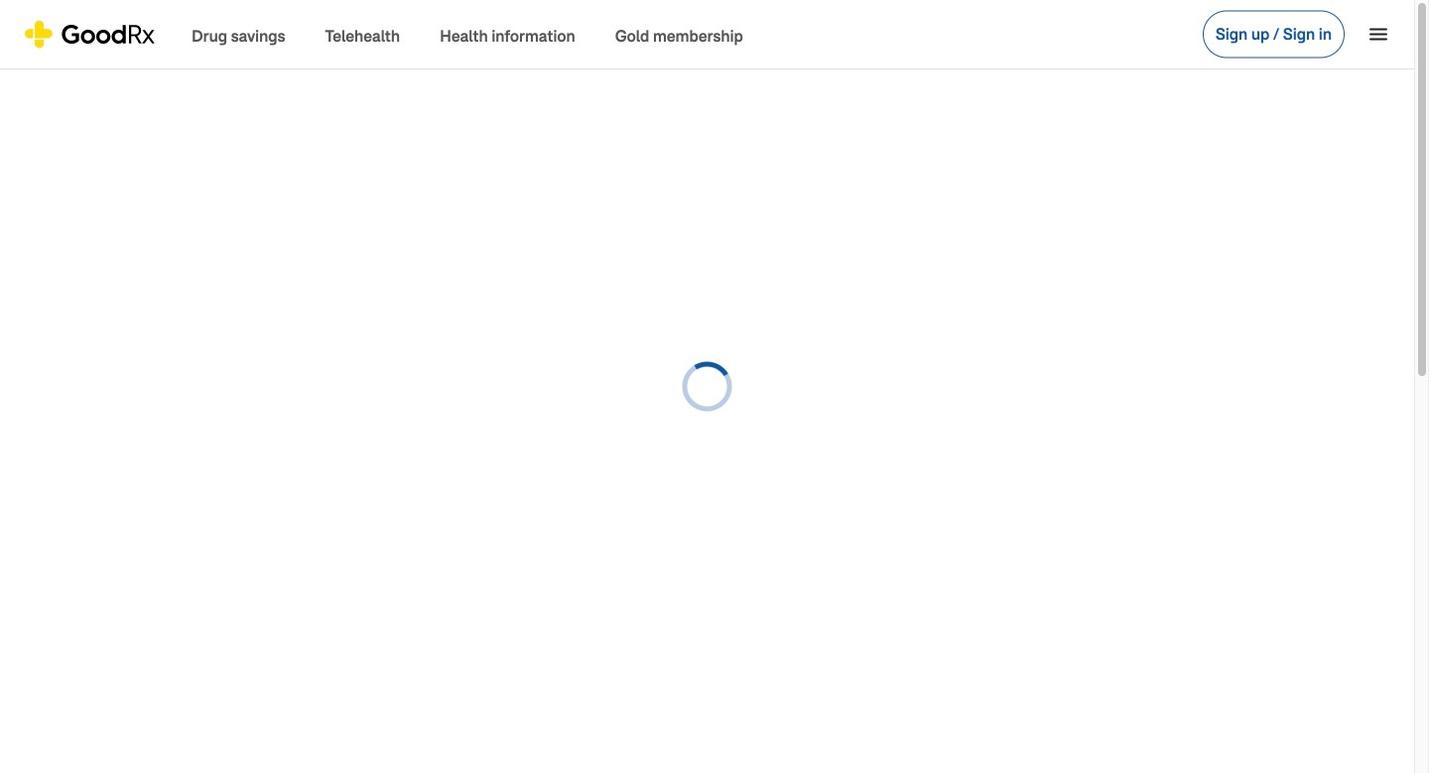 Task type: vqa. For each thing, say whether or not it's contained in the screenshot.
the Ralphs pharmacy logo
no



Task type: describe. For each thing, give the bounding box(es) containing it.
verification code, digit 3 number field
[[711, 355, 759, 411]]

verification code, digit 0 number field
[[544, 355, 592, 411]]

verification code, digit 5 number field
[[822, 355, 870, 411]]

verification code, digit 2 number field
[[656, 355, 703, 411]]



Task type: locate. For each thing, give the bounding box(es) containing it.
verification code, digit 1 number field
[[600, 355, 648, 411]]

verification code, digit 4 number field
[[767, 355, 814, 411]]

dialog
[[0, 0, 1429, 773]]

goodrx yellow cross logo image
[[24, 20, 156, 48]]



